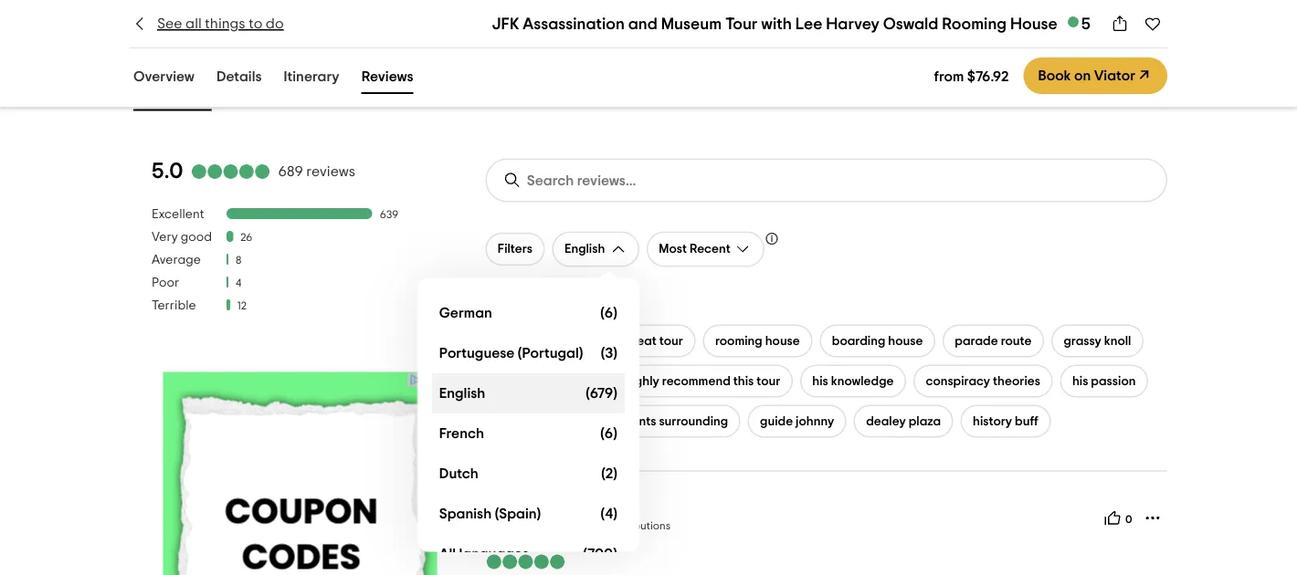 Task type: describe. For each thing, give the bounding box(es) containing it.
johnny
[[796, 415, 834, 428]]

tab list containing overview
[[108, 60, 439, 98]]

highly recommend this tour button
[[612, 365, 793, 398]]

itinerary button
[[280, 64, 343, 94]]

history
[[973, 415, 1013, 428]]

639
[[380, 209, 399, 220]]

rooming house
[[715, 335, 800, 348]]

passion
[[1091, 375, 1136, 388]]

depository
[[530, 375, 593, 388]]

most recent button
[[647, 232, 765, 267]]

5
[[1082, 16, 1091, 32]]

ct
[[573, 521, 587, 532]]

filters button
[[486, 233, 545, 266]]

jfk assassination and museum tour with lee harvey oswald rooming house
[[492, 16, 1058, 32]]

book on viator link
[[1024, 58, 1168, 94]]

average
[[152, 254, 201, 267]]

0 horizontal spatial reviews
[[133, 78, 211, 100]]

(spain)
[[495, 507, 541, 521]]

option containing all languages
[[432, 534, 625, 574]]

boarding
[[832, 335, 886, 348]]

from
[[934, 69, 964, 84]]

parade
[[955, 335, 998, 348]]

house for boarding house
[[888, 335, 923, 348]]

from $76.92
[[934, 69, 1009, 84]]

dutch
[[439, 467, 479, 481]]

most
[[659, 243, 687, 256]]

search image
[[503, 171, 522, 190]]

0 horizontal spatial reviews button
[[130, 72, 215, 111]]

(4)
[[601, 507, 618, 521]]

recommend
[[662, 375, 731, 388]]

viator
[[1094, 69, 1136, 83]]

overview
[[133, 69, 195, 84]]

tours
[[557, 415, 587, 428]]

share image
[[1111, 15, 1129, 33]]

rooming
[[942, 16, 1007, 32]]

1 horizontal spatial tour
[[757, 375, 781, 388]]

his passion button
[[1060, 365, 1149, 398]]

robert b stratford, ct 4 contributions
[[522, 503, 671, 532]]

guide johnny
[[760, 415, 834, 428]]

on
[[1075, 69, 1091, 83]]

689 reviews
[[278, 164, 356, 179]]

itinerary
[[284, 69, 340, 84]]

book depository button
[[486, 365, 605, 398]]

0
[[1126, 514, 1133, 525]]

stratford,
[[522, 521, 570, 532]]

harvey
[[826, 16, 880, 32]]

english inside 'dropdown button'
[[565, 243, 605, 256]]

boarding house button
[[820, 325, 936, 358]]

tour
[[726, 16, 758, 32]]

see all things to do
[[157, 16, 284, 31]]

details
[[217, 69, 262, 84]]

open options menu image
[[1144, 509, 1162, 528]]

parade route
[[955, 335, 1032, 348]]

conspiracy theories button
[[914, 365, 1053, 398]]

list box containing german
[[417, 278, 640, 574]]

museum
[[661, 16, 722, 32]]

dealey plaza
[[866, 415, 941, 428]]

portuguese (portugal)
[[439, 346, 583, 360]]

dealey plaza button
[[854, 405, 954, 438]]

0 horizontal spatial 5.0 of 5 bubbles image
[[190, 164, 271, 179]]

contributions
[[604, 521, 671, 532]]

highly recommend this tour
[[625, 375, 781, 388]]

great tour
[[625, 335, 683, 348]]

dealey
[[866, 415, 906, 428]]

0 horizontal spatial english
[[439, 386, 486, 401]]

$76.92
[[968, 69, 1009, 84]]

filters
[[498, 243, 533, 256]]

knoll
[[1105, 335, 1132, 348]]

events surrounding button
[[606, 405, 741, 438]]

poor
[[152, 277, 179, 290]]

assassination
[[514, 335, 593, 348]]

theories
[[993, 375, 1041, 388]]

robert
[[522, 503, 568, 517]]

4 inside the robert b stratford, ct 4 contributions
[[596, 521, 602, 532]]

jfk assassination button
[[486, 325, 605, 358]]

grassy knoll button
[[1052, 325, 1144, 358]]

overview button
[[130, 64, 198, 94]]

do
[[266, 16, 284, 31]]

robert b image
[[486, 503, 515, 532]]

book on viator
[[1038, 69, 1136, 83]]

house for rooming house
[[765, 335, 800, 348]]

b
[[571, 503, 580, 517]]

things
[[205, 16, 245, 31]]

details button
[[213, 64, 266, 94]]

his for his knowledge
[[813, 375, 829, 388]]

his knowledge button
[[800, 365, 906, 398]]

option containing english
[[432, 373, 625, 413]]



Task type: vqa. For each thing, say whether or not it's contained in the screenshot.
His Knowledge
yes



Task type: locate. For each thing, give the bounding box(es) containing it.
option containing dutch
[[432, 454, 625, 494]]

0 vertical spatial (6)
[[601, 306, 618, 320]]

1 house from the left
[[765, 335, 800, 348]]

689
[[278, 164, 303, 179]]

(6) for german
[[601, 306, 618, 320]]

1 horizontal spatial 5.0 of 5 bubbles image
[[486, 555, 566, 570]]

book
[[1038, 69, 1071, 83]]

see
[[157, 16, 182, 31]]

0 vertical spatial english
[[565, 243, 605, 256]]

12
[[237, 301, 247, 312]]

to
[[249, 16, 263, 31]]

option containing german
[[432, 293, 625, 333]]

languages
[[459, 547, 529, 562]]

english up mentions
[[565, 243, 605, 256]]

1 horizontal spatial reviews button
[[358, 64, 417, 94]]

his for his passion
[[1073, 375, 1089, 388]]

book depository
[[498, 375, 593, 388]]

advertisement region
[[163, 372, 437, 576]]

(portugal)
[[518, 346, 583, 360]]

highly
[[625, 375, 660, 388]]

surrounding
[[659, 415, 728, 428]]

jfk
[[492, 16, 519, 32]]

robert b link
[[522, 503, 580, 517]]

tab list
[[108, 60, 439, 98], [108, 68, 1190, 115]]

1 horizontal spatial reviews
[[362, 69, 414, 84]]

portuguese
[[439, 346, 515, 360]]

0 horizontal spatial his
[[813, 375, 829, 388]]

1 vertical spatial (6)
[[601, 426, 618, 441]]

guide
[[760, 415, 793, 428]]

parade route button
[[943, 325, 1044, 358]]

reviews right itinerary at the top left
[[362, 69, 414, 84]]

guide johnny button
[[748, 405, 847, 438]]

his knowledge
[[813, 375, 894, 388]]

his up johnny
[[813, 375, 829, 388]]

0 horizontal spatial tour
[[660, 335, 683, 348]]

reviews button
[[358, 64, 417, 94], [130, 72, 215, 111]]

house inside 'button'
[[888, 335, 923, 348]]

1 horizontal spatial english
[[565, 243, 605, 256]]

excellent
[[152, 208, 204, 221]]

1 vertical spatial english
[[439, 386, 486, 401]]

conspiracy theories
[[926, 375, 1041, 388]]

Search search field
[[527, 172, 680, 189]]

popular
[[486, 298, 537, 313]]

lee
[[796, 16, 823, 32]]

french
[[439, 426, 484, 441]]

7 option from the top
[[432, 534, 625, 574]]

4 option from the top
[[432, 413, 625, 454]]

save to a trip image
[[1144, 15, 1162, 33]]

0 vertical spatial 4
[[236, 278, 242, 289]]

fun dallas tours button
[[486, 405, 599, 438]]

popular mentions
[[486, 298, 600, 313]]

2 option from the top
[[432, 333, 625, 373]]

6 option from the top
[[432, 494, 625, 534]]

(6) right mentions
[[601, 306, 618, 320]]

events surrounding
[[619, 415, 728, 428]]

(3)
[[601, 346, 618, 360]]

great
[[625, 335, 657, 348]]

3 option from the top
[[432, 373, 625, 413]]

5.0
[[152, 161, 183, 183]]

(6) left events
[[601, 426, 618, 441]]

see all things to do link
[[130, 14, 284, 34]]

2 house from the left
[[888, 335, 923, 348]]

5.0 of 5 bubbles image left 689
[[190, 164, 271, 179]]

option
[[432, 293, 625, 333], [432, 333, 625, 373], [432, 373, 625, 413], [432, 413, 625, 454], [432, 454, 625, 494], [432, 494, 625, 534], [432, 534, 625, 574]]

oswald
[[883, 16, 939, 32]]

house right rooming
[[765, 335, 800, 348]]

very
[[152, 231, 178, 244]]

history buff
[[973, 415, 1039, 428]]

english button
[[552, 232, 640, 267]]

house
[[1011, 16, 1058, 32]]

and
[[628, 16, 658, 32]]

q&a
[[233, 78, 279, 100]]

assassination
[[523, 16, 625, 32]]

4 inside filter reviews element
[[236, 278, 242, 289]]

list box
[[417, 278, 640, 574]]

1 horizontal spatial house
[[888, 335, 923, 348]]

german
[[439, 306, 492, 320]]

0 horizontal spatial 4
[[236, 278, 242, 289]]

5.0 of 5 bubbles image
[[190, 164, 271, 179], [486, 555, 566, 570]]

1 vertical spatial 5.0 of 5 bubbles image
[[486, 555, 566, 570]]

2 his from the left
[[1073, 375, 1089, 388]]

house inside button
[[765, 335, 800, 348]]

option containing spanish (spain)
[[432, 494, 625, 534]]

his
[[813, 375, 829, 388], [1073, 375, 1089, 388]]

5 option from the top
[[432, 454, 625, 494]]

reviews button right itinerary button
[[358, 64, 417, 94]]

route
[[1001, 335, 1032, 348]]

(2)
[[601, 467, 618, 481]]

1 horizontal spatial 4
[[596, 521, 602, 532]]

1 (6) from the top
[[601, 306, 618, 320]]

(6) for french
[[601, 426, 618, 441]]

reviews down see
[[133, 78, 211, 100]]

2 tab list from the top
[[108, 68, 1190, 115]]

history buff button
[[961, 405, 1051, 438]]

4 down 8
[[236, 278, 242, 289]]

reviews
[[306, 164, 356, 179]]

(700)
[[583, 547, 618, 562]]

house right boarding
[[888, 335, 923, 348]]

tab list containing reviews
[[108, 68, 1190, 115]]

option containing french
[[432, 413, 625, 454]]

1 vertical spatial 4
[[596, 521, 602, 532]]

1 horizontal spatial his
[[1073, 375, 1089, 388]]

0 vertical spatial tour
[[660, 335, 683, 348]]

this
[[734, 375, 754, 388]]

4 right ct
[[596, 521, 602, 532]]

reviews button down see
[[130, 72, 215, 111]]

grassy
[[1064, 335, 1102, 348]]

0 button
[[1099, 504, 1139, 533]]

5.0 of 5 bubbles image down stratford,
[[486, 555, 566, 570]]

mentions
[[541, 298, 600, 313]]

option containing portuguese (portugal)
[[432, 333, 625, 373]]

terrible
[[152, 300, 196, 313]]

book
[[498, 375, 527, 388]]

his inside button
[[813, 375, 829, 388]]

1 vertical spatial tour
[[757, 375, 781, 388]]

26
[[241, 232, 253, 243]]

buff
[[1015, 415, 1039, 428]]

spanish (spain)
[[439, 507, 541, 521]]

reviews
[[362, 69, 414, 84], [133, 78, 211, 100]]

english up "french"
[[439, 386, 486, 401]]

conspiracy
[[926, 375, 991, 388]]

(679)
[[586, 386, 618, 401]]

his left passion
[[1073, 375, 1089, 388]]

q&a button
[[230, 72, 283, 111]]

his inside "button"
[[1073, 375, 1089, 388]]

0 horizontal spatial house
[[765, 335, 800, 348]]

jfk assassination
[[498, 335, 593, 348]]

1 tab list from the top
[[108, 60, 439, 98]]

tour right great
[[660, 335, 683, 348]]

plaza
[[909, 415, 941, 428]]

all
[[439, 547, 456, 562]]

8
[[236, 255, 242, 266]]

tour right this
[[757, 375, 781, 388]]

recent
[[690, 243, 731, 256]]

grassy knoll
[[1064, 335, 1132, 348]]

1 his from the left
[[813, 375, 829, 388]]

0 vertical spatial 5.0 of 5 bubbles image
[[190, 164, 271, 179]]

most recent
[[659, 243, 731, 256]]

knowledge
[[831, 375, 894, 388]]

2 (6) from the top
[[601, 426, 618, 441]]

very good
[[152, 231, 212, 244]]

filter reviews element
[[152, 207, 449, 321]]

1 option from the top
[[432, 293, 625, 333]]



